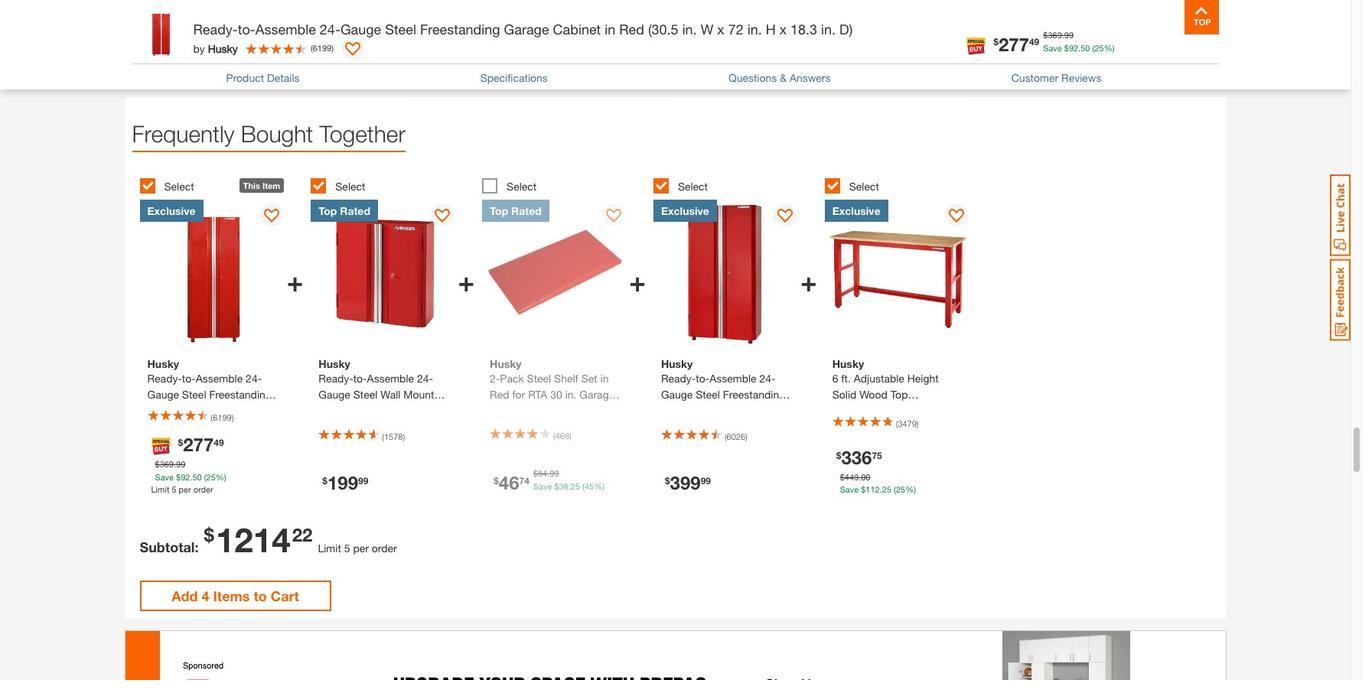 Task type: vqa. For each thing, say whether or not it's contained in the screenshot.
THE ADD TO CART
no



Task type: locate. For each thing, give the bounding box(es) containing it.
garage inside husky 6 ft. adjustable height solid wood top workbench in red for ready to assemble steel garage storage system
[[833, 436, 868, 449]]

cart
[[271, 588, 299, 604]]

in
[[605, 21, 616, 38], [600, 372, 609, 385], [397, 404, 405, 417], [740, 404, 748, 417], [890, 404, 898, 417]]

99 inside '$ 46 74 $ 84 . 99 save $ 38 . 25 ( 45 %)'
[[550, 469, 559, 479]]

limit right 22
[[318, 542, 341, 555]]

save inside the $ 369 . 99 save $ 92 . 50 ( 25 %)
[[1043, 42, 1062, 52]]

92
[[1069, 42, 1079, 52], [181, 472, 190, 482]]

1 horizontal spatial d)
[[676, 436, 686, 449]]

1 horizontal spatial h
[[753, 420, 760, 433]]

save up customer reviews
[[1043, 42, 1062, 52]]

height
[[908, 372, 939, 385]]

1 horizontal spatial exclusive
[[661, 204, 709, 217]]

0 horizontal spatial h
[[392, 420, 400, 433]]

1 horizontal spatial top
[[490, 204, 508, 217]]

5 up subtotal:
[[172, 485, 176, 495]]

1 horizontal spatial freestanding
[[723, 388, 785, 401]]

customer reviews button
[[1012, 70, 1102, 86], [1012, 70, 1102, 86]]

1 horizontal spatial 92
[[1069, 42, 1079, 52]]

( 6199 )
[[311, 43, 334, 53]]

subtotal:
[[140, 539, 199, 555]]

1 vertical spatial $ 277 49
[[178, 434, 224, 456]]

2 horizontal spatial top
[[891, 388, 908, 401]]

1 horizontal spatial 50
[[1081, 42, 1090, 52]]

49 up $ 369 . 99 save $ 92 . 50 ( 25 %) limit 5 per order
[[214, 437, 224, 448]]

1 horizontal spatial order
[[372, 542, 397, 555]]

top inside 2 / 5 group
[[319, 204, 337, 217]]

0 horizontal spatial 49
[[214, 437, 224, 448]]

husky inside husky 2-pack steel shelf set in red for rta 30 in. garage cabinet
[[490, 358, 522, 371]]

in up 6026
[[740, 404, 748, 417]]

cabinet inside the husky ready-to-assemble 24- gauge steel wall mounted garage cabinet in red (28 in. w x 29.7 in. h x 12 in. d)
[[357, 404, 394, 417]]

5 / 5 group
[[825, 169, 989, 516]]

25 for $ 369 . 99 save $ 92 . 50 ( 25 %) limit 5 per order
[[206, 472, 216, 482]]

50 for $ 369 . 99 save $ 92 . 50 ( 25 %)
[[1081, 42, 1090, 52]]

select inside 4 / 5 group
[[678, 180, 708, 193]]

solid
[[833, 388, 857, 401]]

0 horizontal spatial display image
[[264, 209, 279, 224]]

ready-to-assemble 24-gauge steel freestanding garage cabinet in red (30.5 in. w x 72 in. h x 18.3 in. d)
[[193, 21, 853, 38]]

save
[[1043, 42, 1062, 52], [155, 472, 174, 482], [533, 481, 552, 491], [840, 485, 859, 495]]

2 rated from the left
[[511, 204, 542, 217]]

( inside 4 / 5 group
[[725, 432, 727, 442]]

details
[[267, 71, 300, 84]]

0 horizontal spatial top rated
[[319, 204, 370, 217]]

1 horizontal spatial limit
[[318, 542, 341, 555]]

assemble up ( 6026 )
[[710, 372, 757, 385]]

1 vertical spatial to
[[254, 588, 267, 604]]

display image inside 1 / 5 group
[[264, 209, 279, 224]]

50 up subtotal:
[[192, 472, 202, 482]]

2 horizontal spatial exclusive
[[833, 204, 881, 217]]

2 horizontal spatial ready-
[[661, 372, 696, 385]]

72 inside husky ready-to-assemble 24- gauge steel freestanding garage cabinet in red (36.6 in. w x 72 in. h x 18.3 in. d)
[[724, 420, 735, 433]]

25 inside '$ 46 74 $ 84 . 99 save $ 38 . 25 ( 45 %)'
[[571, 481, 580, 491]]

0 vertical spatial 369
[[1048, 30, 1062, 40]]

rated
[[340, 204, 370, 217], [511, 204, 542, 217]]

1 select from the left
[[164, 180, 194, 193]]

gauge inside the husky ready-to-assemble 24- gauge steel wall mounted garage cabinet in red (28 in. w x 29.7 in. h x 12 in. d)
[[319, 388, 350, 401]]

( 6026 )
[[725, 432, 748, 442]]

%) inside $ 449 . 00 save $ 112 . 25 ( 25 %)
[[906, 485, 916, 495]]

0 vertical spatial 49
[[1029, 36, 1040, 47]]

3 select from the left
[[507, 180, 537, 193]]

freestanding up specifications
[[420, 21, 500, 38]]

18.3 right ( 6026 )
[[772, 420, 793, 433]]

) for husky ready-to-assemble 24- gauge steel freestanding garage cabinet in red (36.6 in. w x 72 in. h x 18.3 in. d)
[[746, 432, 748, 442]]

1 horizontal spatial 277
[[999, 33, 1029, 55]]

specifications
[[480, 71, 548, 84]]

1 horizontal spatial 49
[[1029, 36, 1040, 47]]

top rated inside 2 / 5 group
[[319, 204, 370, 217]]

0 horizontal spatial 277
[[183, 434, 214, 456]]

display image
[[435, 209, 450, 224], [606, 209, 622, 224], [949, 209, 964, 224]]

3 + from the left
[[629, 265, 646, 298]]

navigation
[[562, 0, 789, 46]]

25 inside $ 369 . 99 save $ 92 . 50 ( 25 %) limit 5 per order
[[206, 472, 216, 482]]

for down "pack"
[[512, 388, 525, 401]]

1 horizontal spatial display image
[[606, 209, 622, 224]]

0 horizontal spatial 24-
[[320, 21, 341, 38]]

0 horizontal spatial 5
[[172, 485, 176, 495]]

92 for $ 369 . 99 save $ 92 . 50 ( 25 %)
[[1069, 42, 1079, 52]]

display image inside 2 / 5 group
[[435, 209, 450, 224]]

3 exclusive from the left
[[833, 204, 881, 217]]

reviews
[[1062, 71, 1102, 84]]

assemble up wall
[[367, 372, 414, 385]]

38
[[559, 481, 568, 491]]

feedback link image
[[1330, 259, 1351, 341]]

1 + from the left
[[287, 265, 303, 298]]

1 horizontal spatial top rated
[[490, 204, 542, 217]]

24- left 6
[[760, 372, 776, 385]]

+ inside 4 / 5 group
[[801, 265, 817, 298]]

0 horizontal spatial limit
[[151, 485, 169, 495]]

live chat image
[[1330, 175, 1351, 256]]

6199
[[313, 43, 332, 53]]

per up subtotal:
[[179, 485, 191, 495]]

for
[[512, 388, 525, 401], [924, 404, 937, 417]]

0 vertical spatial $ 277 49
[[994, 33, 1040, 55]]

1 display image from the left
[[435, 209, 450, 224]]

display image for 46
[[606, 209, 622, 224]]

2 display image from the left
[[606, 209, 622, 224]]

in down wall
[[397, 404, 405, 417]]

0 vertical spatial 92
[[1069, 42, 1079, 52]]

display image
[[345, 42, 361, 57], [264, 209, 279, 224], [778, 209, 793, 224]]

1 vertical spatial 49
[[214, 437, 224, 448]]

0 horizontal spatial for
[[512, 388, 525, 401]]

2 + from the left
[[458, 265, 475, 298]]

top rated
[[319, 204, 370, 217], [490, 204, 542, 217]]

garage
[[504, 21, 549, 38], [580, 388, 615, 401], [319, 404, 354, 417], [661, 404, 696, 417], [833, 436, 868, 449]]

49
[[1029, 36, 1040, 47], [214, 437, 224, 448]]

2 exclusive from the left
[[661, 204, 709, 217]]

99 inside $ 199 99
[[358, 475, 368, 486]]

per
[[179, 485, 191, 495], [353, 542, 369, 555]]

92 inside $ 369 . 99 save $ 92 . 50 ( 25 %) limit 5 per order
[[181, 472, 190, 482]]

0 vertical spatial for
[[512, 388, 525, 401]]

0 horizontal spatial rated
[[340, 204, 370, 217]]

by husky
[[193, 42, 238, 55]]

w inside the husky ready-to-assemble 24- gauge steel wall mounted garage cabinet in red (28 in. w x 29.7 in. h x 12 in. d)
[[333, 420, 343, 433]]

garage inside husky 2-pack steel shelf set in red for rta 30 in. garage cabinet
[[580, 388, 615, 401]]

1 vertical spatial freestanding
[[723, 388, 785, 401]]

(28
[[431, 404, 445, 417]]

rta
[[528, 388, 547, 401]]

0 horizontal spatial d)
[[319, 436, 329, 449]]

freestanding up 6026
[[723, 388, 785, 401]]

1 rated from the left
[[340, 204, 370, 217]]

to down workbench
[[866, 420, 876, 433]]

2 horizontal spatial display image
[[778, 209, 793, 224]]

1 horizontal spatial 5
[[344, 542, 350, 555]]

3 display image from the left
[[949, 209, 964, 224]]

ready- inside husky ready-to-assemble 24- gauge steel freestanding garage cabinet in red (36.6 in. w x 72 in. h x 18.3 in. d)
[[661, 372, 696, 385]]

0 vertical spatial 277
[[999, 33, 1029, 55]]

92 up the reviews
[[1069, 42, 1079, 52]]

5 right 22
[[344, 542, 350, 555]]

save inside '$ 46 74 $ 84 . 99 save $ 38 . 25 ( 45 %)'
[[533, 481, 552, 491]]

5
[[172, 485, 176, 495], [344, 542, 350, 555]]

husky inside husky ready-to-assemble 24- gauge steel freestanding garage cabinet in red (36.6 in. w x 72 in. h x 18.3 in. d)
[[661, 358, 693, 371]]

cabinet
[[553, 21, 601, 38], [357, 404, 394, 417], [490, 404, 527, 417], [699, 404, 737, 417]]

red inside husky 6 ft. adjustable height solid wood top workbench in red for ready to assemble steel garage storage system
[[901, 404, 921, 417]]

0 horizontal spatial to
[[254, 588, 267, 604]]

ready-
[[193, 21, 238, 38], [319, 372, 353, 385], [661, 372, 696, 385]]

(36.6
[[661, 420, 685, 433]]

display image inside 3 / 5 group
[[606, 209, 622, 224]]

4 select from the left
[[678, 180, 708, 193]]

1 vertical spatial 92
[[181, 472, 190, 482]]

1214
[[216, 520, 291, 560]]

limit inside $ 369 . 99 save $ 92 . 50 ( 25 %) limit 5 per order
[[151, 485, 169, 495]]

49 up the customer
[[1029, 36, 1040, 47]]

0 horizontal spatial 369
[[160, 459, 174, 469]]

w left ( 6026 )
[[702, 420, 712, 433]]

0 horizontal spatial 92
[[181, 472, 190, 482]]

1 vertical spatial order
[[372, 542, 397, 555]]

assemble up storage
[[879, 420, 926, 433]]

rated inside 3 / 5 group
[[511, 204, 542, 217]]

1 horizontal spatial to
[[866, 420, 876, 433]]

12
[[412, 420, 424, 433]]

to- for 199
[[353, 372, 367, 385]]

to- inside the husky ready-to-assemble 24- gauge steel wall mounted garage cabinet in red (28 in. w x 29.7 in. h x 12 in. d)
[[353, 372, 367, 385]]

$ inside subtotal: $ 1214 22 limit 5 per order
[[204, 524, 214, 546]]

shelf
[[554, 372, 578, 385]]

2 horizontal spatial to-
[[696, 372, 710, 385]]

1 vertical spatial per
[[353, 542, 369, 555]]

x up &
[[780, 21, 787, 38]]

72
[[728, 21, 744, 38], [724, 420, 735, 433]]

$ 277 49 up $ 369 . 99 save $ 92 . 50 ( 25 %) limit 5 per order
[[178, 434, 224, 456]]

24-
[[320, 21, 341, 38], [417, 372, 433, 385], [760, 372, 776, 385]]

save for $ 449 . 00 save $ 112 . 25 ( 25 %)
[[840, 485, 859, 495]]

display image inside 5 / 5 group
[[949, 209, 964, 224]]

(30.5
[[648, 21, 679, 38]]

1 vertical spatial 5
[[344, 542, 350, 555]]

exclusive inside 1 / 5 group
[[147, 204, 196, 217]]

29.7
[[354, 420, 375, 433]]

1 vertical spatial 277
[[183, 434, 214, 456]]

select inside 3 / 5 group
[[507, 180, 537, 193]]

( inside 2 / 5 group
[[382, 432, 384, 442]]

50
[[1081, 42, 1090, 52], [192, 472, 202, 482]]

wall
[[381, 388, 401, 401]]

24- inside the husky ready-to-assemble 24- gauge steel wall mounted garage cabinet in red (28 in. w x 29.7 in. h x 12 in. d)
[[417, 372, 433, 385]]

steel
[[385, 21, 416, 38], [527, 372, 551, 385], [353, 388, 378, 401], [696, 388, 720, 401], [929, 420, 953, 433]]

1 vertical spatial 50
[[192, 472, 202, 482]]

30
[[550, 388, 562, 401]]

h
[[766, 21, 776, 38], [392, 420, 400, 433], [753, 420, 760, 433]]

h right 6026
[[753, 420, 760, 433]]

pack
[[500, 372, 524, 385]]

277 inside 1 / 5 group
[[183, 434, 214, 456]]

save for $ 369 . 99 save $ 92 . 50 ( 25 %) limit 5 per order
[[155, 472, 174, 482]]

questions & answers button
[[729, 70, 831, 86], [729, 70, 831, 86]]

+ inside 2 / 5 group
[[458, 265, 475, 298]]

husky inside husky 6 ft. adjustable height solid wood top workbench in red for ready to assemble steel garage storage system
[[833, 358, 864, 371]]

system
[[911, 436, 947, 449]]

husky
[[208, 42, 238, 55], [319, 358, 350, 371], [490, 358, 522, 371], [661, 358, 693, 371], [833, 358, 864, 371]]

24- inside husky ready-to-assemble 24- gauge steel freestanding garage cabinet in red (36.6 in. w x 72 in. h x 18.3 in. d)
[[760, 372, 776, 385]]

+ inside 3 / 5 group
[[629, 265, 646, 298]]

0 horizontal spatial top
[[319, 204, 337, 217]]

ready- for 399
[[661, 372, 696, 385]]

exclusive inside 4 / 5 group
[[661, 204, 709, 217]]

in inside husky ready-to-assemble 24- gauge steel freestanding garage cabinet in red (36.6 in. w x 72 in. h x 18.3 in. d)
[[740, 404, 748, 417]]

92 up subtotal:
[[181, 472, 190, 482]]

select for husky ready-to-assemble 24- gauge steel freestanding garage cabinet in red (36.6 in. w x 72 in. h x 18.3 in. d)
[[678, 180, 708, 193]]

to- for 399
[[696, 372, 710, 385]]

save for $ 369 . 99 save $ 92 . 50 ( 25 %)
[[1043, 42, 1062, 52]]

0 horizontal spatial per
[[179, 485, 191, 495]]

product image image
[[136, 8, 186, 57]]

50 inside $ 369 . 99 save $ 92 . 50 ( 25 %) limit 5 per order
[[192, 472, 202, 482]]

1 horizontal spatial 24-
[[417, 372, 433, 385]]

50 inside the $ 369 . 99 save $ 92 . 50 ( 25 %)
[[1081, 42, 1090, 52]]

277 up the customer
[[999, 33, 1029, 55]]

save inside $ 369 . 99 save $ 92 . 50 ( 25 %) limit 5 per order
[[155, 472, 174, 482]]

1 vertical spatial 369
[[160, 459, 174, 469]]

46
[[499, 472, 519, 493]]

+ for husky ready-to-assemble 24- gauge steel wall mounted garage cabinet in red (28 in. w x 29.7 in. h x 12 in. d)
[[458, 265, 475, 298]]

top
[[319, 204, 337, 217], [490, 204, 508, 217], [891, 388, 908, 401]]

steel inside husky 2-pack steel shelf set in red for rta 30 in. garage cabinet
[[527, 372, 551, 385]]

0 horizontal spatial display image
[[435, 209, 450, 224]]

in up ( 3479 )
[[890, 404, 898, 417]]

limit up subtotal:
[[151, 485, 169, 495]]

to left cart in the left bottom of the page
[[254, 588, 267, 604]]

select for husky ready-to-assemble 24- gauge steel wall mounted garage cabinet in red (28 in. w x 29.7 in. h x 12 in. d)
[[335, 180, 365, 193]]

husky ready-to-assemble 24- gauge steel freestanding garage cabinet in red (36.6 in. w x 72 in. h x 18.3 in. d)
[[661, 358, 793, 449]]

1578
[[384, 432, 403, 442]]

+ for husky 2-pack steel shelf set in red for rta 30 in. garage cabinet
[[629, 265, 646, 298]]

(
[[1093, 42, 1095, 52], [311, 43, 313, 53], [896, 419, 898, 429], [553, 431, 555, 441], [382, 432, 384, 442], [725, 432, 727, 442], [204, 472, 206, 482], [583, 481, 585, 491], [894, 485, 896, 495]]

x right (30.5
[[717, 21, 725, 38]]

0 vertical spatial order
[[193, 485, 213, 495]]

2 horizontal spatial 24-
[[760, 372, 776, 385]]

husky inside the husky ready-to-assemble 24- gauge steel wall mounted garage cabinet in red (28 in. w x 29.7 in. h x 12 in. d)
[[319, 358, 350, 371]]

1 vertical spatial for
[[924, 404, 937, 417]]

in. inside husky 2-pack steel shelf set in red for rta 30 in. garage cabinet
[[565, 388, 577, 401]]

84
[[538, 469, 547, 479]]

00
[[861, 472, 871, 482]]

1 horizontal spatial for
[[924, 404, 937, 417]]

4 + from the left
[[801, 265, 817, 298]]

h inside husky ready-to-assemble 24- gauge steel freestanding garage cabinet in red (36.6 in. w x 72 in. h x 18.3 in. d)
[[753, 420, 760, 433]]

2-pack steel shelf set in red for rta 30 in. garage cabinet image
[[482, 200, 629, 347]]

369 for $ 369 . 99 save $ 92 . 50 ( 25 %)
[[1048, 30, 1062, 40]]

468
[[555, 431, 570, 441]]

0 horizontal spatial $ 277 49
[[178, 434, 224, 456]]

5 inside subtotal: $ 1214 22 limit 5 per order
[[344, 542, 350, 555]]

( 468 )
[[553, 431, 572, 441]]

369 inside the $ 369 . 99 save $ 92 . 50 ( 25 %)
[[1048, 30, 1062, 40]]

ready- inside the husky ready-to-assemble 24- gauge steel wall mounted garage cabinet in red (28 in. w x 29.7 in. h x 12 in. d)
[[319, 372, 353, 385]]

72 up 'questions'
[[728, 21, 744, 38]]

save down 449
[[840, 485, 859, 495]]

0 vertical spatial 5
[[172, 485, 176, 495]]

0 vertical spatial per
[[179, 485, 191, 495]]

)
[[332, 43, 334, 53], [917, 419, 919, 429], [570, 431, 572, 441], [403, 432, 405, 442], [746, 432, 748, 442]]

add 4 items to cart button
[[140, 581, 331, 611]]

1 vertical spatial limit
[[318, 542, 341, 555]]

steel inside the husky ready-to-assemble 24- gauge steel wall mounted garage cabinet in red (28 in. w x 29.7 in. h x 12 in. d)
[[353, 388, 378, 401]]

1 horizontal spatial rated
[[511, 204, 542, 217]]

2 horizontal spatial display image
[[949, 209, 964, 224]]

$
[[1043, 30, 1048, 40], [994, 36, 999, 47], [1065, 42, 1069, 52], [178, 437, 183, 448], [836, 450, 841, 461], [155, 459, 160, 469], [533, 469, 538, 479], [176, 472, 181, 482], [840, 472, 845, 482], [322, 475, 328, 486], [494, 475, 499, 486], [665, 475, 670, 486], [554, 481, 559, 491], [861, 485, 866, 495], [204, 524, 214, 546]]

for inside husky 6 ft. adjustable height solid wood top workbench in red for ready to assemble steel garage storage system
[[924, 404, 937, 417]]

1 horizontal spatial ready-
[[319, 372, 353, 385]]

rated for husky 2-pack steel shelf set in red for rta 30 in. garage cabinet
[[511, 204, 542, 217]]

1 vertical spatial 18.3
[[772, 420, 793, 433]]

items
[[213, 588, 250, 604]]

per right 22
[[353, 542, 369, 555]]

2 top rated from the left
[[490, 204, 542, 217]]

1 top rated from the left
[[319, 204, 370, 217]]

24- for 199
[[417, 372, 433, 385]]

0 vertical spatial 18.3
[[791, 21, 817, 38]]

select inside 2 / 5 group
[[335, 180, 365, 193]]

w left 29.7
[[333, 420, 343, 433]]

exclusive for husky 6 ft. adjustable height solid wood top workbench in red for ready to assemble steel garage storage system
[[833, 204, 881, 217]]

0 vertical spatial 50
[[1081, 42, 1090, 52]]

this
[[243, 181, 260, 191]]

18.3 inside husky ready-to-assemble 24- gauge steel freestanding garage cabinet in red (36.6 in. w x 72 in. h x 18.3 in. d)
[[772, 420, 793, 433]]

%) inside $ 369 . 99 save $ 92 . 50 ( 25 %) limit 5 per order
[[216, 472, 226, 482]]

save up subtotal:
[[155, 472, 174, 482]]

%)
[[1104, 42, 1115, 52], [216, 472, 226, 482], [594, 481, 605, 491], [906, 485, 916, 495]]

18.3 up the answers
[[791, 21, 817, 38]]

277
[[999, 33, 1029, 55], [183, 434, 214, 456]]

0 horizontal spatial 50
[[192, 472, 202, 482]]

%) for $ 449 . 00 save $ 112 . 25 ( 25 %)
[[906, 485, 916, 495]]

0 vertical spatial to
[[866, 420, 876, 433]]

369 inside $ 369 . 99 save $ 92 . 50 ( 25 %) limit 5 per order
[[160, 459, 174, 469]]

h left 12
[[392, 420, 400, 433]]

24- up mounted
[[417, 372, 433, 385]]

in inside husky 6 ft. adjustable height solid wood top workbench in red for ready to assemble steel garage storage system
[[890, 404, 898, 417]]

1 horizontal spatial per
[[353, 542, 369, 555]]

h up questions & answers
[[766, 21, 776, 38]]

0 horizontal spatial ready-
[[193, 21, 238, 38]]

$ 277 49 up the customer
[[994, 33, 1040, 55]]

49 inside 1 / 5 group
[[214, 437, 224, 448]]

1 horizontal spatial to-
[[353, 372, 367, 385]]

$ 369 . 99 save $ 92 . 50 ( 25 %) limit 5 per order
[[151, 459, 226, 495]]

rated inside 2 / 5 group
[[340, 204, 370, 217]]

2 select from the left
[[335, 180, 365, 193]]

husky ready-to-assemble 24- gauge steel wall mounted garage cabinet in red (28 in. w x 29.7 in. h x 12 in. d)
[[319, 358, 446, 449]]

wood
[[860, 388, 888, 401]]

mounted
[[404, 388, 446, 401]]

gauge for 199
[[319, 388, 350, 401]]

) inside 4 / 5 group
[[746, 432, 748, 442]]

garage inside husky ready-to-assemble 24- gauge steel freestanding garage cabinet in red (36.6 in. w x 72 in. h x 18.3 in. d)
[[661, 404, 696, 417]]

in right set
[[600, 372, 609, 385]]

50 up the reviews
[[1081, 42, 1090, 52]]

husky for husky 6 ft. adjustable height solid wood top workbench in red for ready to assemble steel garage storage system
[[833, 358, 864, 371]]

0 horizontal spatial freestanding
[[420, 21, 500, 38]]

0 horizontal spatial exclusive
[[147, 204, 196, 217]]

277 up $ 369 . 99 save $ 92 . 50 ( 25 %) limit 5 per order
[[183, 434, 214, 456]]

0 horizontal spatial to-
[[238, 21, 256, 38]]

0 horizontal spatial order
[[193, 485, 213, 495]]

save inside $ 449 . 00 save $ 112 . 25 ( 25 %)
[[840, 485, 859, 495]]

product details button
[[226, 70, 300, 86], [226, 70, 300, 86]]

in inside the husky ready-to-assemble 24- gauge steel wall mounted garage cabinet in red (28 in. w x 29.7 in. h x 12 in. d)
[[397, 404, 405, 417]]

1 exclusive from the left
[[147, 204, 196, 217]]

for up system
[[924, 404, 937, 417]]

ready-to-assemble 24-gauge steel wall mounted garage cabinet in red (28 in. w x 29.7 in. h x 12 in. d) image
[[311, 200, 458, 347]]

%) inside the $ 369 . 99 save $ 92 . 50 ( 25 %)
[[1104, 42, 1115, 52]]

assemble up "( 6199 )"
[[256, 21, 316, 38]]

1 horizontal spatial $ 277 49
[[994, 33, 1040, 55]]

24- up "( 6199 )"
[[320, 21, 341, 38]]

select
[[164, 180, 194, 193], [335, 180, 365, 193], [507, 180, 537, 193], [678, 180, 708, 193], [849, 180, 879, 193]]

199
[[328, 472, 358, 493]]

husky for husky ready-to-assemble 24- gauge steel freestanding garage cabinet in red (36.6 in. w x 72 in. h x 18.3 in. d)
[[661, 358, 693, 371]]

1 vertical spatial 72
[[724, 420, 735, 433]]

cabinet inside husky 2-pack steel shelf set in red for rta 30 in. garage cabinet
[[490, 404, 527, 417]]

storage
[[871, 436, 908, 449]]

frequently
[[132, 120, 235, 147]]

freestanding
[[420, 21, 500, 38], [723, 388, 785, 401]]

save down 84
[[533, 481, 552, 491]]

) inside 3 / 5 group
[[570, 431, 572, 441]]

0 vertical spatial limit
[[151, 485, 169, 495]]

gauge inside husky ready-to-assemble 24- gauge steel freestanding garage cabinet in red (36.6 in. w x 72 in. h x 18.3 in. d)
[[661, 388, 693, 401]]

5 select from the left
[[849, 180, 879, 193]]

add 4 items to cart
[[172, 588, 299, 604]]

72 right (36.6
[[724, 420, 735, 433]]

369 for $ 369 . 99 save $ 92 . 50 ( 25 %) limit 5 per order
[[160, 459, 174, 469]]

1 horizontal spatial 369
[[1048, 30, 1062, 40]]

5 inside $ 369 . 99 save $ 92 . 50 ( 25 %) limit 5 per order
[[172, 485, 176, 495]]

+
[[287, 265, 303, 298], [458, 265, 475, 298], [629, 265, 646, 298], [801, 265, 817, 298]]

for inside husky 2-pack steel shelf set in red for rta 30 in. garage cabinet
[[512, 388, 525, 401]]

to- inside husky ready-to-assemble 24- gauge steel freestanding garage cabinet in red (36.6 in. w x 72 in. h x 18.3 in. d)
[[696, 372, 710, 385]]

questions
[[729, 71, 777, 84]]

together
[[320, 120, 406, 147]]

red
[[619, 21, 644, 38], [490, 388, 509, 401], [408, 404, 428, 417], [751, 404, 770, 417], [901, 404, 921, 417]]



Task type: describe. For each thing, give the bounding box(es) containing it.
( inside $ 369 . 99 save $ 92 . 50 ( 25 %) limit 5 per order
[[204, 472, 206, 482]]

exclusive for husky ready-to-assemble 24- gauge steel freestanding garage cabinet in red (36.6 in. w x 72 in. h x 18.3 in. d)
[[661, 204, 709, 217]]

customer
[[1012, 71, 1059, 84]]

( 3479 )
[[896, 419, 919, 429]]

per inside $ 369 . 99 save $ 92 . 50 ( 25 %) limit 5 per order
[[179, 485, 191, 495]]

$ 336 75
[[836, 447, 882, 468]]

display image for 336
[[949, 209, 964, 224]]

set
[[581, 372, 598, 385]]

) for husky ready-to-assemble 24- gauge steel wall mounted garage cabinet in red (28 in. w x 29.7 in. h x 12 in. d)
[[403, 432, 405, 442]]

99 inside the $ 369 . 99 save $ 92 . 50 ( 25 %)
[[1065, 30, 1074, 40]]

( 1578 )
[[382, 432, 405, 442]]

1 horizontal spatial display image
[[345, 42, 361, 57]]

50 for $ 369 . 99 save $ 92 . 50 ( 25 %) limit 5 per order
[[192, 472, 202, 482]]

$ 399 99
[[665, 472, 711, 493]]

h inside the husky ready-to-assemble 24- gauge steel wall mounted garage cabinet in red (28 in. w x 29.7 in. h x 12 in. d)
[[392, 420, 400, 433]]

product details
[[226, 71, 300, 84]]

item
[[262, 181, 280, 191]]

$ inside the $ 336 75
[[836, 450, 841, 461]]

assemble inside husky 6 ft. adjustable height solid wood top workbench in red for ready to assemble steel garage storage system
[[879, 420, 926, 433]]

in inside husky 2-pack steel shelf set in red for rta 30 in. garage cabinet
[[600, 372, 609, 385]]

3 / 5 group
[[482, 169, 646, 516]]

order inside $ 369 . 99 save $ 92 . 50 ( 25 %) limit 5 per order
[[193, 485, 213, 495]]

this item
[[243, 181, 280, 191]]

select for husky 2-pack steel shelf set in red for rta 30 in. garage cabinet
[[507, 180, 537, 193]]

per inside subtotal: $ 1214 22 limit 5 per order
[[353, 542, 369, 555]]

6
[[833, 372, 838, 385]]

0 vertical spatial 72
[[728, 21, 744, 38]]

3479
[[898, 419, 917, 429]]

24- for 399
[[760, 372, 776, 385]]

$ 199 99
[[322, 472, 368, 493]]

74
[[519, 475, 530, 486]]

45
[[585, 481, 594, 491]]

( inside $ 449 . 00 save $ 112 . 25 ( 25 %)
[[894, 485, 896, 495]]

ready- for 199
[[319, 372, 353, 385]]

husky 6 ft. adjustable height solid wood top workbench in red for ready to assemble steel garage storage system
[[833, 358, 953, 449]]

subtotal: $ 1214 22 limit 5 per order
[[140, 520, 397, 560]]

$ 277 49 inside 1 / 5 group
[[178, 434, 224, 456]]

assemble inside the husky ready-to-assemble 24- gauge steel wall mounted garage cabinet in red (28 in. w x 29.7 in. h x 12 in. d)
[[367, 372, 414, 385]]

order inside subtotal: $ 1214 22 limit 5 per order
[[372, 542, 397, 555]]

assemble inside husky ready-to-assemble 24- gauge steel freestanding garage cabinet in red (36.6 in. w x 72 in. h x 18.3 in. d)
[[710, 372, 757, 385]]

ready-to-assemble 24-gauge steel freestanding garage cabinet in red (36.6 in. w x 72 in. h x 18.3 in. d) image
[[654, 200, 801, 347]]

by
[[193, 42, 205, 55]]

steel inside husky 6 ft. adjustable height solid wood top workbench in red for ready to assemble steel garage storage system
[[929, 420, 953, 433]]

husky 2-pack steel shelf set in red for rta 30 in. garage cabinet
[[490, 358, 615, 417]]

add
[[172, 588, 198, 604]]

red inside the husky ready-to-assemble 24- gauge steel wall mounted garage cabinet in red (28 in. w x 29.7 in. h x 12 in. d)
[[408, 404, 428, 417]]

ready
[[833, 420, 863, 433]]

%) inside '$ 46 74 $ 84 . 99 save $ 38 . 25 ( 45 %)'
[[594, 481, 605, 491]]

$ 46 74 $ 84 . 99 save $ 38 . 25 ( 45 %)
[[494, 469, 605, 493]]

limit inside subtotal: $ 1214 22 limit 5 per order
[[318, 542, 341, 555]]

25 for $ 449 . 00 save $ 112 . 25 ( 25 %)
[[896, 485, 906, 495]]

customer reviews
[[1012, 71, 1102, 84]]

( inside '$ 46 74 $ 84 . 99 save $ 38 . 25 ( 45 %)'
[[583, 481, 585, 491]]

w inside husky ready-to-assemble 24- gauge steel freestanding garage cabinet in red (36.6 in. w x 72 in. h x 18.3 in. d)
[[702, 420, 712, 433]]

top button
[[1184, 0, 1219, 34]]

top for husky 2-pack steel shelf set in red for rta 30 in. garage cabinet
[[490, 204, 508, 217]]

399
[[670, 472, 701, 493]]

4 / 5 group
[[654, 169, 817, 516]]

0 vertical spatial freestanding
[[420, 21, 500, 38]]

garage inside the husky ready-to-assemble 24- gauge steel wall mounted garage cabinet in red (28 in. w x 29.7 in. h x 12 in. d)
[[319, 404, 354, 417]]

$ inside $ 199 99
[[322, 475, 328, 486]]

25 for $ 369 . 99 save $ 92 . 50 ( 25 %)
[[1095, 42, 1104, 52]]

2 / 5 group
[[311, 169, 475, 516]]

to inside button
[[254, 588, 267, 604]]

$ 369 . 99 save $ 92 . 50 ( 25 %)
[[1043, 30, 1115, 52]]

449
[[845, 472, 859, 482]]

select for husky 6 ft. adjustable height solid wood top workbench in red for ready to assemble steel garage storage system
[[849, 180, 879, 193]]

%) for $ 369 . 99 save $ 92 . 50 ( 25 %) limit 5 per order
[[216, 472, 226, 482]]

+ inside 1 / 5 group
[[287, 265, 303, 298]]

w right (30.5
[[701, 21, 714, 38]]

$ inside $ 399 99
[[665, 475, 670, 486]]

rated for husky ready-to-assemble 24- gauge steel wall mounted garage cabinet in red (28 in. w x 29.7 in. h x 12 in. d)
[[340, 204, 370, 217]]

%) for $ 369 . 99 save $ 92 . 50 ( 25 %)
[[1104, 42, 1115, 52]]

112
[[866, 485, 880, 495]]

6026
[[727, 432, 746, 442]]

x right 6026
[[763, 420, 769, 433]]

99 inside $ 399 99
[[701, 475, 711, 486]]

x left 29.7
[[346, 420, 351, 433]]

$ 449 . 00 save $ 112 . 25 ( 25 %)
[[840, 472, 916, 495]]

) for husky 6 ft. adjustable height solid wood top workbench in red for ready to assemble steel garage storage system
[[917, 419, 919, 429]]

2 horizontal spatial d)
[[840, 21, 853, 38]]

questions & answers
[[729, 71, 831, 84]]

top rated for husky ready-to-assemble 24- gauge steel wall mounted garage cabinet in red (28 in. w x 29.7 in. h x 12 in. d)
[[319, 204, 370, 217]]

92 for $ 369 . 99 save $ 92 . 50 ( 25 %) limit 5 per order
[[181, 472, 190, 482]]

x left ( 6026 )
[[715, 420, 721, 433]]

cabinet inside husky ready-to-assemble 24- gauge steel freestanding garage cabinet in red (36.6 in. w x 72 in. h x 18.3 in. d)
[[699, 404, 737, 417]]

top for husky ready-to-assemble 24- gauge steel wall mounted garage cabinet in red (28 in. w x 29.7 in. h x 12 in. d)
[[319, 204, 337, 217]]

frequently bought together
[[132, 120, 406, 147]]

steel inside husky ready-to-assemble 24- gauge steel freestanding garage cabinet in red (36.6 in. w x 72 in. h x 18.3 in. d)
[[696, 388, 720, 401]]

top inside husky 6 ft. adjustable height solid wood top workbench in red for ready to assemble steel garage storage system
[[891, 388, 908, 401]]

1 / 5 group
[[140, 169, 303, 516]]

336
[[841, 447, 872, 468]]

workbench
[[833, 404, 887, 417]]

husky for husky ready-to-assemble 24- gauge steel wall mounted garage cabinet in red (28 in. w x 29.7 in. h x 12 in. d)
[[319, 358, 350, 371]]

top rated for husky 2-pack steel shelf set in red for rta 30 in. garage cabinet
[[490, 204, 542, 217]]

adjustable
[[854, 372, 905, 385]]

gauge for 399
[[661, 388, 693, 401]]

husky for husky 2-pack steel shelf set in red for rta 30 in. garage cabinet
[[490, 358, 522, 371]]

&
[[780, 71, 787, 84]]

product
[[226, 71, 264, 84]]

99 inside $ 369 . 99 save $ 92 . 50 ( 25 %) limit 5 per order
[[176, 459, 185, 469]]

6 ft. adjustable height solid wood top workbench in red for ready to assemble steel garage storage system image
[[825, 200, 972, 347]]

to inside husky 6 ft. adjustable height solid wood top workbench in red for ready to assemble steel garage storage system
[[866, 420, 876, 433]]

75
[[872, 450, 882, 461]]

red inside husky 2-pack steel shelf set in red for rta 30 in. garage cabinet
[[490, 388, 509, 401]]

d) inside the husky ready-to-assemble 24- gauge steel wall mounted garage cabinet in red (28 in. w x 29.7 in. h x 12 in. d)
[[319, 436, 329, 449]]

2 horizontal spatial h
[[766, 21, 776, 38]]

+ for husky ready-to-assemble 24- gauge steel freestanding garage cabinet in red (36.6 in. w x 72 in. h x 18.3 in. d)
[[801, 265, 817, 298]]

2-
[[490, 372, 500, 385]]

d) inside husky ready-to-assemble 24- gauge steel freestanding garage cabinet in red (36.6 in. w x 72 in. h x 18.3 in. d)
[[676, 436, 686, 449]]

answers
[[790, 71, 831, 84]]

ft.
[[841, 372, 851, 385]]

22
[[292, 524, 313, 546]]

) for husky 2-pack steel shelf set in red for rta 30 in. garage cabinet
[[570, 431, 572, 441]]

x left 12
[[403, 420, 409, 433]]

select inside 1 / 5 group
[[164, 180, 194, 193]]

( inside the $ 369 . 99 save $ 92 . 50 ( 25 %)
[[1093, 42, 1095, 52]]

bought
[[241, 120, 313, 147]]

freestanding inside husky ready-to-assemble 24- gauge steel freestanding garage cabinet in red (36.6 in. w x 72 in. h x 18.3 in. d)
[[723, 388, 785, 401]]

in left (30.5
[[605, 21, 616, 38]]

4
[[202, 588, 209, 604]]

red inside husky ready-to-assemble 24- gauge steel freestanding garage cabinet in red (36.6 in. w x 72 in. h x 18.3 in. d)
[[751, 404, 770, 417]]



